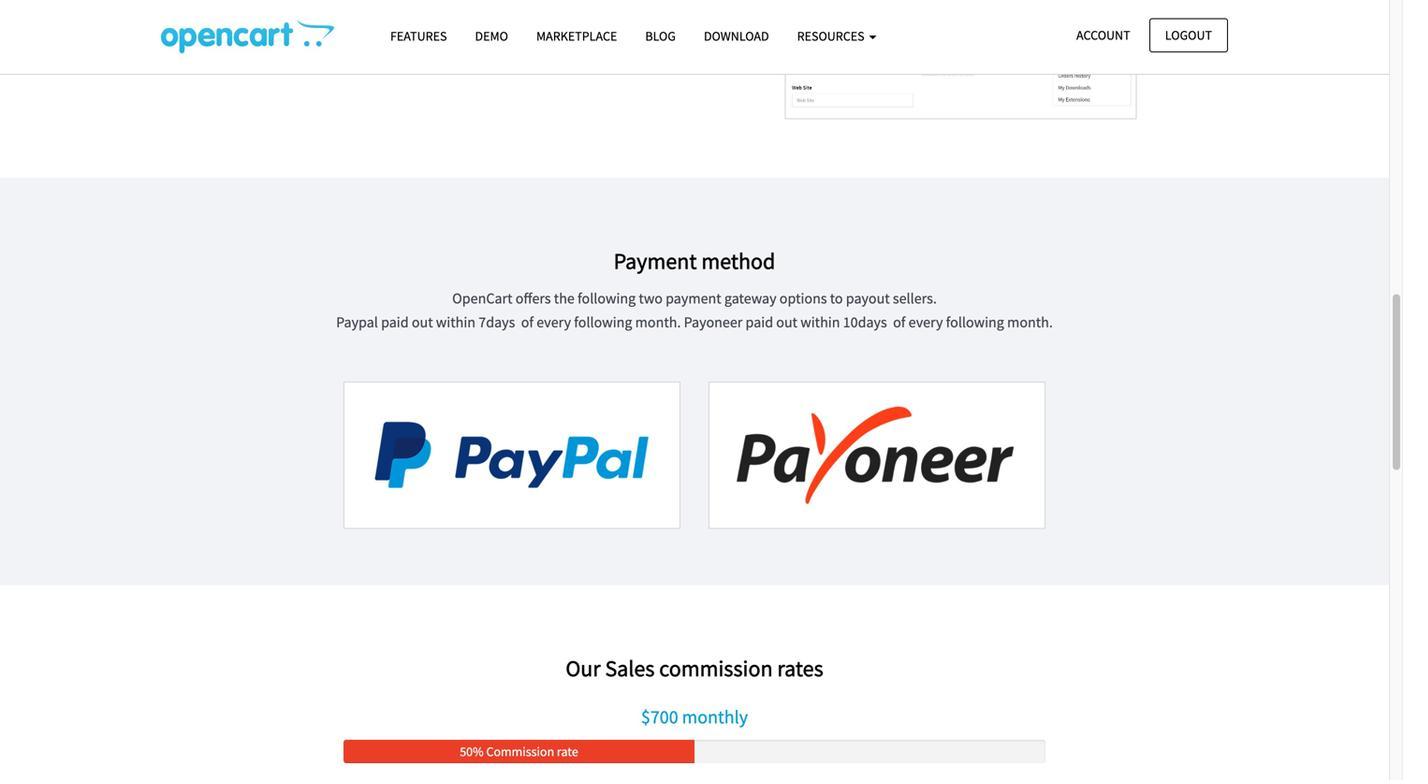 Task type: describe. For each thing, give the bounding box(es) containing it.
our sales commission rates
[[566, 655, 823, 683]]

paypal image
[[344, 382, 681, 529]]

opencart - my seller account image
[[785, 0, 1137, 119]]

options
[[780, 289, 827, 308]]

two
[[639, 289, 663, 308]]

payonner image
[[709, 382, 1046, 529]]

monthly
[[682, 706, 748, 729]]

opencart offers the following two payment gateway options to payout sellers. paypal paid out within 7days  of every following month. payoneer paid out within 10days  of every following month.
[[336, 289, 1053, 332]]

payment
[[614, 247, 697, 275]]

paid
[[746, 313, 773, 332]]

7days
[[479, 313, 515, 332]]

1 month. from the left
[[635, 313, 681, 332]]

method
[[701, 247, 775, 275]]

payment method
[[614, 247, 775, 275]]

resources
[[797, 28, 867, 44]]

demo link
[[461, 20, 522, 53]]

payment
[[666, 289, 721, 308]]

sellers.
[[893, 289, 937, 308]]

rates
[[777, 655, 823, 683]]

1 within from the left
[[436, 313, 476, 332]]

2 out from the left
[[776, 313, 798, 332]]

1 every from the left
[[537, 313, 571, 332]]

features
[[390, 28, 447, 44]]

rate
[[557, 744, 578, 761]]

the
[[554, 289, 575, 308]]

our
[[566, 655, 601, 683]]

resources link
[[783, 20, 891, 53]]

$700 monthly
[[641, 706, 748, 729]]

download
[[704, 28, 769, 44]]



Task type: vqa. For each thing, say whether or not it's contained in the screenshot.
the right MONTH.
yes



Task type: locate. For each thing, give the bounding box(es) containing it.
demo
[[475, 28, 508, 44]]

how to be a seller of opencart? image
[[161, 20, 334, 53]]

paypal paid
[[336, 313, 409, 332]]

within
[[436, 313, 476, 332], [801, 313, 840, 332]]

download link
[[690, 20, 783, 53]]

marketplace link
[[522, 20, 631, 53]]

every down sellers. on the right of page
[[909, 313, 943, 332]]

50%
[[460, 744, 484, 761]]

50% commission rate
[[460, 744, 578, 761]]

out right paypal paid
[[412, 313, 433, 332]]

1 out from the left
[[412, 313, 433, 332]]

50% commission rate progress bar
[[344, 740, 695, 764]]

gateway
[[724, 289, 777, 308]]

blog
[[645, 28, 676, 44]]

2 every from the left
[[909, 313, 943, 332]]

1 horizontal spatial every
[[909, 313, 943, 332]]

month.
[[635, 313, 681, 332], [1007, 313, 1053, 332]]

within down opencart
[[436, 313, 476, 332]]

opencart
[[452, 289, 513, 308]]

out right the paid at the top of page
[[776, 313, 798, 332]]

every
[[537, 313, 571, 332], [909, 313, 943, 332]]

0 horizontal spatial every
[[537, 313, 571, 332]]

blog link
[[631, 20, 690, 53]]

marketplace
[[536, 28, 617, 44]]

commission
[[659, 655, 773, 683]]

0 horizontal spatial month.
[[635, 313, 681, 332]]

features link
[[376, 20, 461, 53]]

commission
[[486, 744, 554, 761]]

to
[[830, 289, 843, 308]]

1 horizontal spatial within
[[801, 313, 840, 332]]

2 month. from the left
[[1007, 313, 1053, 332]]

sales
[[605, 655, 655, 683]]

account link
[[1061, 18, 1146, 52]]

0 horizontal spatial out
[[412, 313, 433, 332]]

1 horizontal spatial month.
[[1007, 313, 1053, 332]]

2 within from the left
[[801, 313, 840, 332]]

0 horizontal spatial within
[[436, 313, 476, 332]]

following
[[578, 289, 636, 308], [574, 313, 632, 332], [946, 313, 1004, 332]]

10days
[[843, 313, 887, 332]]

within down to
[[801, 313, 840, 332]]

logout
[[1165, 27, 1212, 44]]

out
[[412, 313, 433, 332], [776, 313, 798, 332]]

logout link
[[1149, 18, 1228, 52]]

1 horizontal spatial out
[[776, 313, 798, 332]]

every down the
[[537, 313, 571, 332]]

payout
[[846, 289, 890, 308]]

$700
[[641, 706, 678, 729]]

account
[[1077, 27, 1130, 44]]

payoneer
[[684, 313, 743, 332]]

offers
[[516, 289, 551, 308]]



